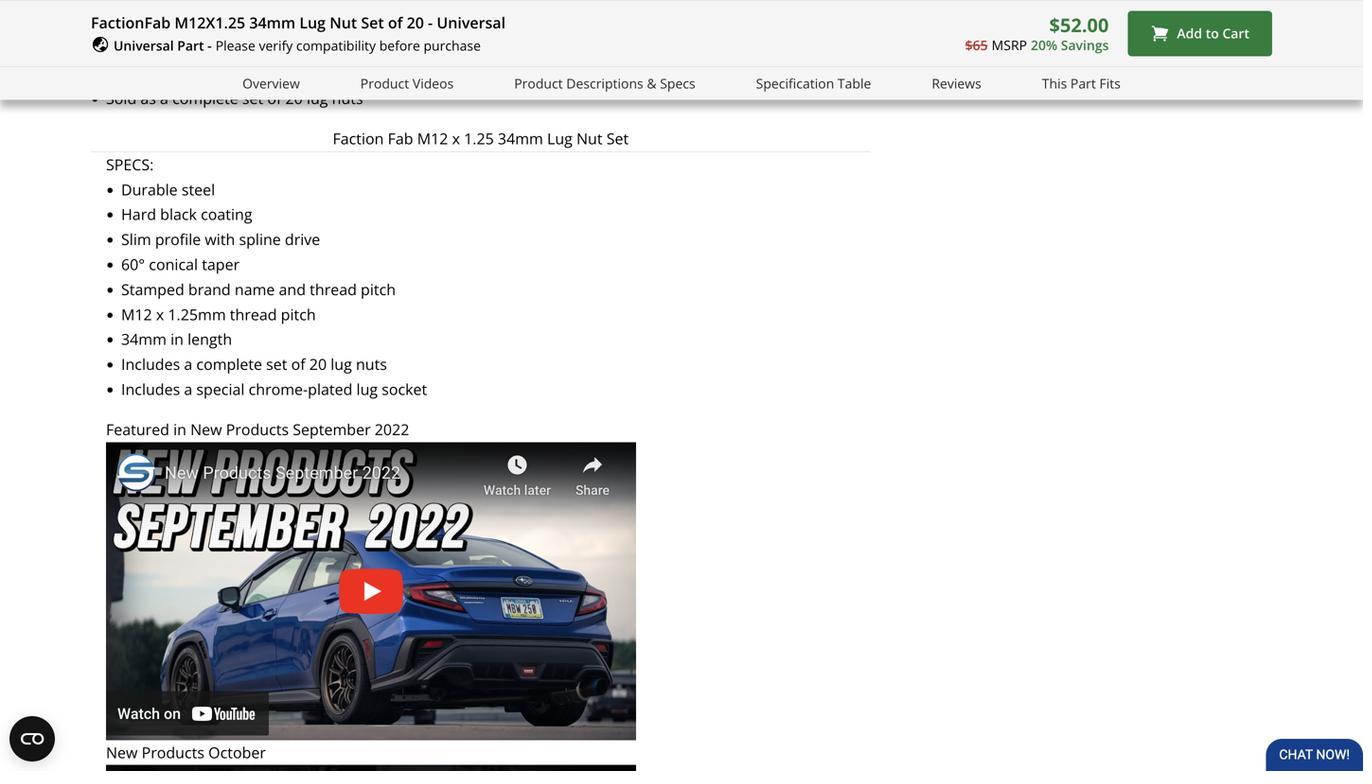 Task type: describe. For each thing, give the bounding box(es) containing it.
steel
[[182, 179, 215, 200]]

overview
[[243, 74, 300, 92]]

1 horizontal spatial -
[[428, 12, 433, 33]]

a down the brand
[[184, 354, 192, 375]]

2 vertical spatial pitch
[[281, 304, 316, 325]]

specification
[[756, 74, 835, 92]]

slim
[[121, 229, 151, 250]]

sold
[[106, 88, 137, 109]]

add to cart
[[1178, 24, 1250, 42]]

to
[[1206, 24, 1220, 42]]

specs: durable steel hard black coating slim profile with spline drive 60° conical taper stamped brand name and thread pitch m12 x 1.25mm thread pitch 34mm in length includes a complete set of 20 lug nuts includes a special chrome-plated lug socket
[[106, 154, 427, 400]]

september
[[293, 419, 371, 440]]

0 horizontal spatial lug
[[300, 12, 326, 33]]

this part fits link
[[1042, 73, 1121, 94]]

savings
[[1061, 36, 1109, 54]]

m12x1.25
[[175, 12, 245, 33]]

$52.00
[[1050, 12, 1109, 38]]

includes inside m12 x 1.25mm thread pitch 34mm in length includes a special lug socket for installation and removal sold as a complete set of 20 lug nuts
[[106, 63, 165, 84]]

0 vertical spatial new
[[190, 419, 222, 440]]

chrome-
[[249, 379, 308, 400]]

product videos link
[[361, 73, 454, 94]]

drive
[[285, 229, 320, 250]]

socket inside m12 x 1.25mm thread pitch 34mm in length includes a special lug socket for installation and removal sold as a complete set of 20 lug nuts
[[259, 63, 304, 84]]

descriptions
[[567, 74, 644, 92]]

hard
[[121, 204, 156, 225]]

product descriptions & specs link
[[514, 73, 696, 94]]

fits
[[1100, 74, 1121, 92]]

add to cart button
[[1128, 11, 1273, 56]]

lug up the plated
[[331, 354, 352, 375]]

0 horizontal spatial products
[[142, 743, 205, 763]]

1.25
[[464, 128, 494, 149]]

m12 inside m12 x 1.25mm thread pitch 34mm in length includes a special lug socket for installation and removal sold as a complete set of 20 lug nuts
[[106, 13, 137, 34]]

a right the as
[[160, 88, 169, 109]]

of inside specs: durable steel hard black coating slim profile with spline drive 60° conical taper stamped brand name and thread pitch m12 x 1.25mm thread pitch 34mm in length includes a complete set of 20 lug nuts includes a special chrome-plated lug socket
[[291, 354, 306, 375]]

1 vertical spatial new
[[106, 743, 138, 763]]

1 vertical spatial set
[[607, 128, 629, 149]]

part for universal
[[177, 36, 204, 54]]

table
[[838, 74, 872, 92]]

$65
[[966, 36, 988, 54]]

m12 x 1.25mm thread pitch 34mm in length includes a special lug socket for installation and removal sold as a complete set of 20 lug nuts
[[106, 13, 503, 109]]

featured
[[106, 419, 169, 440]]

0 vertical spatial products
[[226, 419, 289, 440]]

this
[[1042, 74, 1068, 92]]

special inside specs: durable steel hard black coating slim profile with spline drive 60° conical taper stamped brand name and thread pitch m12 x 1.25mm thread pitch 34mm in length includes a complete set of 20 lug nuts includes a special chrome-plated lug socket
[[196, 379, 245, 400]]

in inside specs: durable steel hard black coating slim profile with spline drive 60° conical taper stamped brand name and thread pitch m12 x 1.25mm thread pitch 34mm in length includes a complete set of 20 lug nuts includes a special chrome-plated lug socket
[[171, 329, 184, 350]]

34mm inside m12 x 1.25mm thread pitch 34mm in length includes a special lug socket for installation and removal sold as a complete set of 20 lug nuts
[[106, 38, 151, 59]]

set inside specs: durable steel hard black coating slim profile with spline drive 60° conical taper stamped brand name and thread pitch m12 x 1.25mm thread pitch 34mm in length includes a complete set of 20 lug nuts includes a special chrome-plated lug socket
[[266, 354, 287, 375]]

cart
[[1223, 24, 1250, 42]]

thread inside m12 x 1.25mm thread pitch 34mm in length includes a special lug socket for installation and removal sold as a complete set of 20 lug nuts
[[215, 13, 262, 34]]

special inside m12 x 1.25mm thread pitch 34mm in length includes a special lug socket for installation and removal sold as a complete set of 20 lug nuts
[[181, 63, 230, 84]]

0 vertical spatial 20
[[407, 12, 424, 33]]

featured in new products september 2022
[[106, 419, 409, 440]]

durable
[[121, 179, 178, 200]]

part for this
[[1071, 74, 1096, 92]]

34mm up verify on the top
[[249, 12, 296, 33]]

socket inside specs: durable steel hard black coating slim profile with spline drive 60° conical taper stamped brand name and thread pitch m12 x 1.25mm thread pitch 34mm in length includes a complete set of 20 lug nuts includes a special chrome-plated lug socket
[[382, 379, 427, 400]]

20 inside m12 x 1.25mm thread pitch 34mm in length includes a special lug socket for installation and removal sold as a complete set of 20 lug nuts
[[286, 88, 303, 109]]

msrp
[[992, 36, 1028, 54]]

20%
[[1031, 36, 1058, 54]]

factionfab m12x1.25 34mm lug nut set of 20 - universal
[[91, 12, 506, 33]]

and inside specs: durable steel hard black coating slim profile with spline drive 60° conical taper stamped brand name and thread pitch m12 x 1.25mm thread pitch 34mm in length includes a complete set of 20 lug nuts includes a special chrome-plated lug socket
[[279, 279, 306, 300]]

faction fab m12 x 1.25 34mm lug nut set
[[333, 128, 629, 149]]

faction
[[333, 128, 384, 149]]

product for product descriptions & specs
[[514, 74, 563, 92]]

20 inside specs: durable steel hard black coating slim profile with spline drive 60° conical taper stamped brand name and thread pitch m12 x 1.25mm thread pitch 34mm in length includes a complete set of 20 lug nuts includes a special chrome-plated lug socket
[[309, 354, 327, 375]]

1 horizontal spatial universal
[[437, 12, 506, 33]]

spline
[[239, 229, 281, 250]]

removal
[[445, 63, 503, 84]]

2 vertical spatial thread
[[230, 304, 277, 325]]

0 vertical spatial nut
[[330, 12, 357, 33]]

specification table
[[756, 74, 872, 92]]

2 horizontal spatial x
[[452, 128, 460, 149]]

34mm inside specs: durable steel hard black coating slim profile with spline drive 60° conical taper stamped brand name and thread pitch m12 x 1.25mm thread pitch 34mm in length includes a complete set of 20 lug nuts includes a special chrome-plated lug socket
[[121, 329, 167, 350]]

brand
[[188, 279, 231, 300]]

a down m12x1.25
[[169, 63, 177, 84]]

set inside m12 x 1.25mm thread pitch 34mm in length includes a special lug socket for installation and removal sold as a complete set of 20 lug nuts
[[242, 88, 263, 109]]

black
[[160, 204, 197, 225]]

of inside m12 x 1.25mm thread pitch 34mm in length includes a special lug socket for installation and removal sold as a complete set of 20 lug nuts
[[267, 88, 282, 109]]

complete inside m12 x 1.25mm thread pitch 34mm in length includes a special lug socket for installation and removal sold as a complete set of 20 lug nuts
[[172, 88, 238, 109]]

reviews
[[932, 74, 982, 92]]

overview link
[[243, 73, 300, 94]]

october
[[208, 743, 266, 763]]

specs:
[[106, 154, 154, 175]]



Task type: vqa. For each thing, say whether or not it's contained in the screenshot.
bottom "special"
yes



Task type: locate. For each thing, give the bounding box(es) containing it.
includes
[[106, 63, 165, 84], [121, 354, 180, 375], [121, 379, 180, 400]]

m12 right fab
[[417, 128, 448, 149]]

thread down drive
[[310, 279, 357, 300]]

2 vertical spatial m12
[[121, 304, 152, 325]]

products down chrome- at the left of the page
[[226, 419, 289, 440]]

products
[[226, 419, 289, 440], [142, 743, 205, 763]]

1 horizontal spatial new
[[190, 419, 222, 440]]

purchase
[[424, 36, 481, 54]]

thread down name
[[230, 304, 277, 325]]

1.25mm up the as
[[153, 13, 211, 34]]

1.25mm down the brand
[[168, 304, 226, 325]]

0 horizontal spatial universal
[[114, 36, 174, 54]]

universal down factionfab
[[114, 36, 174, 54]]

videos
[[413, 74, 454, 92]]

1 horizontal spatial part
[[1071, 74, 1096, 92]]

0 horizontal spatial socket
[[259, 63, 304, 84]]

2 horizontal spatial 20
[[407, 12, 424, 33]]

and down purchase on the left of the page
[[414, 63, 441, 84]]

special
[[181, 63, 230, 84], [196, 379, 245, 400]]

1 horizontal spatial product
[[514, 74, 563, 92]]

0 horizontal spatial 20
[[286, 88, 303, 109]]

0 horizontal spatial part
[[177, 36, 204, 54]]

0 vertical spatial includes
[[106, 63, 165, 84]]

name
[[235, 279, 275, 300]]

of down verify on the top
[[267, 88, 282, 109]]

2 vertical spatial x
[[156, 304, 164, 325]]

1 vertical spatial 20
[[286, 88, 303, 109]]

set
[[361, 12, 384, 33], [607, 128, 629, 149]]

x left 1.25
[[452, 128, 460, 149]]

- up purchase on the left of the page
[[428, 12, 433, 33]]

2 product from the left
[[514, 74, 563, 92]]

product right removal
[[514, 74, 563, 92]]

product descriptions & specs
[[514, 74, 696, 92]]

special up featured in new products september 2022
[[196, 379, 245, 400]]

2 vertical spatial includes
[[121, 379, 180, 400]]

1 product from the left
[[361, 74, 409, 92]]

new right open widget image
[[106, 743, 138, 763]]

2022
[[375, 419, 409, 440]]

nut up compatibility
[[330, 12, 357, 33]]

in
[[155, 38, 169, 59], [171, 329, 184, 350], [173, 419, 187, 440]]

m12 down stamped
[[121, 304, 152, 325]]

1 vertical spatial lug
[[547, 128, 573, 149]]

before
[[379, 36, 420, 54]]

1 vertical spatial socket
[[382, 379, 427, 400]]

0 vertical spatial length
[[172, 38, 217, 59]]

1 horizontal spatial x
[[156, 304, 164, 325]]

lug down for
[[307, 88, 328, 109]]

1.25mm inside specs: durable steel hard black coating slim profile with spline drive 60° conical taper stamped brand name and thread pitch m12 x 1.25mm thread pitch 34mm in length includes a complete set of 20 lug nuts includes a special chrome-plated lug socket
[[168, 304, 226, 325]]

of up chrome- at the left of the page
[[291, 354, 306, 375]]

and right name
[[279, 279, 306, 300]]

specification table link
[[756, 73, 872, 94]]

x inside specs: durable steel hard black coating slim profile with spline drive 60° conical taper stamped brand name and thread pitch m12 x 1.25mm thread pitch 34mm in length includes a complete set of 20 lug nuts includes a special chrome-plated lug socket
[[156, 304, 164, 325]]

1 vertical spatial universal
[[114, 36, 174, 54]]

coating
[[201, 204, 252, 225]]

set up chrome- at the left of the page
[[266, 354, 287, 375]]

0 horizontal spatial -
[[208, 36, 212, 54]]

0 vertical spatial lug
[[300, 12, 326, 33]]

length inside specs: durable steel hard black coating slim profile with spline drive 60° conical taper stamped brand name and thread pitch m12 x 1.25mm thread pitch 34mm in length includes a complete set of 20 lug nuts includes a special chrome-plated lug socket
[[188, 329, 232, 350]]

34mm down stamped
[[121, 329, 167, 350]]

0 vertical spatial and
[[414, 63, 441, 84]]

nuts inside specs: durable steel hard black coating slim profile with spline drive 60° conical taper stamped brand name and thread pitch m12 x 1.25mm thread pitch 34mm in length includes a complete set of 20 lug nuts includes a special chrome-plated lug socket
[[356, 354, 387, 375]]

lug up universal part - please verify compatibility before purchase at the top of page
[[300, 12, 326, 33]]

pitch
[[266, 13, 301, 34], [361, 279, 396, 300], [281, 304, 316, 325]]

0 vertical spatial -
[[428, 12, 433, 33]]

0 horizontal spatial set
[[361, 12, 384, 33]]

0 vertical spatial universal
[[437, 12, 506, 33]]

1 vertical spatial thread
[[310, 279, 357, 300]]

1.25mm
[[153, 13, 211, 34], [168, 304, 226, 325]]

universal part - please verify compatibility before purchase
[[114, 36, 481, 54]]

0 horizontal spatial product
[[361, 74, 409, 92]]

1 vertical spatial part
[[1071, 74, 1096, 92]]

specs
[[660, 74, 696, 92]]

profile
[[155, 229, 201, 250]]

nuts
[[332, 88, 363, 109], [356, 354, 387, 375]]

socket down verify on the top
[[259, 63, 304, 84]]

2 vertical spatial 20
[[309, 354, 327, 375]]

complete inside specs: durable steel hard black coating slim profile with spline drive 60° conical taper stamped brand name and thread pitch m12 x 1.25mm thread pitch 34mm in length includes a complete set of 20 lug nuts includes a special chrome-plated lug socket
[[196, 354, 262, 375]]

complete right the as
[[172, 88, 238, 109]]

0 vertical spatial set
[[242, 88, 263, 109]]

1 horizontal spatial products
[[226, 419, 289, 440]]

1 vertical spatial special
[[196, 379, 245, 400]]

0 vertical spatial thread
[[215, 13, 262, 34]]

lug
[[234, 63, 255, 84], [307, 88, 328, 109], [331, 354, 352, 375], [357, 379, 378, 400]]

set down please
[[242, 88, 263, 109]]

and inside m12 x 1.25mm thread pitch 34mm in length includes a special lug socket for installation and removal sold as a complete set of 20 lug nuts
[[414, 63, 441, 84]]

1 vertical spatial pitch
[[361, 279, 396, 300]]

1 vertical spatial of
[[267, 88, 282, 109]]

product for product videos
[[361, 74, 409, 92]]

0 vertical spatial x
[[141, 13, 149, 34]]

0 vertical spatial complete
[[172, 88, 238, 109]]

1 vertical spatial in
[[171, 329, 184, 350]]

34mm down factionfab
[[106, 38, 151, 59]]

1 vertical spatial includes
[[121, 354, 180, 375]]

1 vertical spatial -
[[208, 36, 212, 54]]

new products october
[[106, 743, 266, 763]]

product down before
[[361, 74, 409, 92]]

fab
[[388, 128, 413, 149]]

lug down please
[[234, 63, 255, 84]]

length inside m12 x 1.25mm thread pitch 34mm in length includes a special lug socket for installation and removal sold as a complete set of 20 lug nuts
[[172, 38, 217, 59]]

open widget image
[[9, 717, 55, 762]]

thread
[[215, 13, 262, 34], [310, 279, 357, 300], [230, 304, 277, 325]]

universal
[[437, 12, 506, 33], [114, 36, 174, 54]]

with
[[205, 229, 235, 250]]

length
[[172, 38, 217, 59], [188, 329, 232, 350]]

thread up please
[[215, 13, 262, 34]]

new right 'featured'
[[190, 419, 222, 440]]

socket
[[259, 63, 304, 84], [382, 379, 427, 400]]

as
[[141, 88, 156, 109]]

1.25mm inside m12 x 1.25mm thread pitch 34mm in length includes a special lug socket for installation and removal sold as a complete set of 20 lug nuts
[[153, 13, 211, 34]]

1 vertical spatial complete
[[196, 354, 262, 375]]

universal up purchase on the left of the page
[[437, 12, 506, 33]]

a up featured in new products september 2022
[[184, 379, 192, 400]]

0 vertical spatial special
[[181, 63, 230, 84]]

1 vertical spatial length
[[188, 329, 232, 350]]

x
[[141, 13, 149, 34], [452, 128, 460, 149], [156, 304, 164, 325]]

nuts inside m12 x 1.25mm thread pitch 34mm in length includes a special lug socket for installation and removal sold as a complete set of 20 lug nuts
[[332, 88, 363, 109]]

add
[[1178, 24, 1203, 42]]

stamped
[[121, 279, 184, 300]]

set down "product descriptions & specs" link
[[607, 128, 629, 149]]

0 vertical spatial m12
[[106, 13, 137, 34]]

part down m12x1.25
[[177, 36, 204, 54]]

reviews link
[[932, 73, 982, 94]]

socket up the 2022
[[382, 379, 427, 400]]

20 down universal part - please verify compatibility before purchase at the top of page
[[286, 88, 303, 109]]

factionfab
[[91, 12, 171, 33]]

1 horizontal spatial and
[[414, 63, 441, 84]]

20
[[407, 12, 424, 33], [286, 88, 303, 109], [309, 354, 327, 375]]

this part fits
[[1042, 74, 1121, 92]]

34mm
[[249, 12, 296, 33], [106, 38, 151, 59], [498, 128, 543, 149], [121, 329, 167, 350]]

1 horizontal spatial set
[[607, 128, 629, 149]]

1 vertical spatial nut
[[577, 128, 603, 149]]

x left m12x1.25
[[141, 13, 149, 34]]

in inside m12 x 1.25mm thread pitch 34mm in length includes a special lug socket for installation and removal sold as a complete set of 20 lug nuts
[[155, 38, 169, 59]]

1 vertical spatial x
[[452, 128, 460, 149]]

1 horizontal spatial set
[[266, 354, 287, 375]]

2 vertical spatial in
[[173, 419, 187, 440]]

&
[[647, 74, 657, 92]]

x inside m12 x 1.25mm thread pitch 34mm in length includes a special lug socket for installation and removal sold as a complete set of 20 lug nuts
[[141, 13, 149, 34]]

pitch inside m12 x 1.25mm thread pitch 34mm in length includes a special lug socket for installation and removal sold as a complete set of 20 lug nuts
[[266, 13, 301, 34]]

0 horizontal spatial and
[[279, 279, 306, 300]]

length down m12x1.25
[[172, 38, 217, 59]]

1 horizontal spatial of
[[291, 354, 306, 375]]

1 vertical spatial and
[[279, 279, 306, 300]]

x down stamped
[[156, 304, 164, 325]]

length down the brand
[[188, 329, 232, 350]]

plated
[[308, 379, 353, 400]]

verify
[[259, 36, 293, 54]]

in down factionfab
[[155, 38, 169, 59]]

product videos
[[361, 74, 454, 92]]

for
[[308, 63, 329, 84]]

m12 up sold
[[106, 13, 137, 34]]

0 vertical spatial set
[[361, 12, 384, 33]]

1 horizontal spatial socket
[[382, 379, 427, 400]]

2 vertical spatial of
[[291, 354, 306, 375]]

taper
[[202, 254, 240, 275]]

0 horizontal spatial nut
[[330, 12, 357, 33]]

1 vertical spatial m12
[[417, 128, 448, 149]]

-
[[428, 12, 433, 33], [208, 36, 212, 54]]

part left fits
[[1071, 74, 1096, 92]]

0 vertical spatial 1.25mm
[[153, 13, 211, 34]]

1 vertical spatial set
[[266, 354, 287, 375]]

compatibility
[[296, 36, 376, 54]]

0 vertical spatial of
[[388, 12, 403, 33]]

1 horizontal spatial 20
[[309, 354, 327, 375]]

lug right the plated
[[357, 379, 378, 400]]

- down m12x1.25
[[208, 36, 212, 54]]

1 vertical spatial 1.25mm
[[168, 304, 226, 325]]

lug down "product descriptions & specs" link
[[547, 128, 573, 149]]

1 horizontal spatial lug
[[547, 128, 573, 149]]

0 horizontal spatial of
[[267, 88, 282, 109]]

products left october
[[142, 743, 205, 763]]

special down please
[[181, 63, 230, 84]]

0 vertical spatial nuts
[[332, 88, 363, 109]]

20 up the plated
[[309, 354, 327, 375]]

0 vertical spatial socket
[[259, 63, 304, 84]]

complete up chrome- at the left of the page
[[196, 354, 262, 375]]

nuts down installation
[[332, 88, 363, 109]]

in right 'featured'
[[173, 419, 187, 440]]

conical
[[149, 254, 198, 275]]

1 vertical spatial nuts
[[356, 354, 387, 375]]

nut
[[330, 12, 357, 33], [577, 128, 603, 149]]

new
[[190, 419, 222, 440], [106, 743, 138, 763]]

0 horizontal spatial set
[[242, 88, 263, 109]]

please
[[216, 36, 256, 54]]

20 up before
[[407, 12, 424, 33]]

a
[[169, 63, 177, 84], [160, 88, 169, 109], [184, 354, 192, 375], [184, 379, 192, 400]]

lug
[[300, 12, 326, 33], [547, 128, 573, 149]]

nuts up the 2022
[[356, 354, 387, 375]]

1 vertical spatial products
[[142, 743, 205, 763]]

complete
[[172, 88, 238, 109], [196, 354, 262, 375]]

set
[[242, 88, 263, 109], [266, 354, 287, 375]]

0 horizontal spatial new
[[106, 743, 138, 763]]

0 horizontal spatial x
[[141, 13, 149, 34]]

set up before
[[361, 12, 384, 33]]

installation
[[333, 63, 410, 84]]

1 horizontal spatial nut
[[577, 128, 603, 149]]

part
[[177, 36, 204, 54], [1071, 74, 1096, 92]]

m12 inside specs: durable steel hard black coating slim profile with spline drive 60° conical taper stamped brand name and thread pitch m12 x 1.25mm thread pitch 34mm in length includes a complete set of 20 lug nuts includes a special chrome-plated lug socket
[[121, 304, 152, 325]]

product
[[361, 74, 409, 92], [514, 74, 563, 92]]

of up before
[[388, 12, 403, 33]]

0 vertical spatial part
[[177, 36, 204, 54]]

34mm right 1.25
[[498, 128, 543, 149]]

in down stamped
[[171, 329, 184, 350]]

60°
[[121, 254, 145, 275]]

0 vertical spatial in
[[155, 38, 169, 59]]

2 horizontal spatial of
[[388, 12, 403, 33]]

$52.00 $65 msrp 20% savings
[[966, 12, 1109, 54]]

nut down "product descriptions & specs" link
[[577, 128, 603, 149]]

0 vertical spatial pitch
[[266, 13, 301, 34]]



